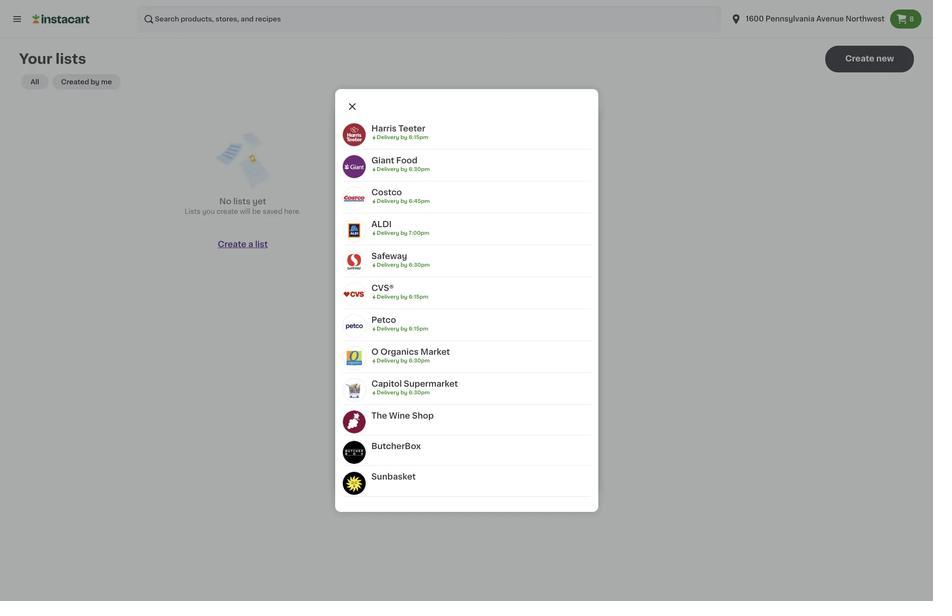 Task type: describe. For each thing, give the bounding box(es) containing it.
the
[[371, 412, 387, 420]]

delivery for harris teeter
[[376, 135, 399, 140]]

delivery for aldi
[[376, 231, 399, 236]]

here.
[[284, 208, 301, 215]]

by for costco
[[400, 199, 407, 204]]

delivery by 6:30pm for capitol supermarket
[[376, 390, 430, 396]]

created
[[61, 79, 89, 85]]

costco image
[[343, 187, 365, 210]]

add a cover photo to your list
[[350, 326, 451, 333]]

6:15pm for cvs®
[[408, 295, 428, 300]]

butcherbox image
[[343, 442, 365, 465]]

an assortment of glasses increasing in height with various cocktails. image
[[351, 338, 415, 384]]

2 horizontal spatial list
[[441, 326, 451, 333]]

photo
[[392, 326, 413, 333]]

lists for no
[[233, 198, 251, 205]]

market
[[420, 348, 450, 356]]

0 horizontal spatial your
[[19, 52, 52, 66]]

by for aldi
[[400, 231, 407, 236]]

by for giant food
[[400, 167, 407, 172]]

delivery for costco
[[376, 199, 399, 204]]

instacart logo image
[[32, 13, 90, 25]]

reatialer dialog
[[335, 89, 598, 513]]

a for add
[[366, 326, 370, 333]]

delivery for o organics market
[[376, 358, 399, 364]]

by inside button
[[91, 79, 99, 85]]

delivery for petco
[[376, 327, 399, 332]]

a bunch of kale, a sliced lemon, a half of an avocado, a cucumber, a bunch of bananas, and a blender. image
[[508, 440, 572, 486]]

7:00pm
[[408, 231, 429, 236]]

6:30pm for o organics market
[[408, 358, 430, 364]]

will for a
[[401, 163, 409, 168]]

delivery by 7:00pm
[[376, 231, 429, 236]]

8 button
[[890, 10, 922, 29]]

capitol
[[371, 380, 402, 388]]

your
[[423, 326, 439, 333]]

shoppable
[[419, 163, 447, 168]]

cvs®
[[371, 285, 394, 292]]

yet
[[252, 198, 266, 205]]

create a list
[[218, 241, 268, 248]]

create a list link
[[218, 241, 268, 248]]

by for safeway
[[400, 263, 407, 268]]

all button
[[21, 74, 49, 90]]

pressed powder, foundation, lip stick, and makeup brushes. image
[[430, 440, 493, 486]]

lists for your
[[56, 52, 86, 66]]

petco
[[371, 317, 396, 324]]

6:45pm
[[408, 199, 430, 204]]

a person touching an apple, a banana, a bunch of tomatoes, and an assortment of other vegetables on a counter. image
[[351, 389, 415, 435]]

harris
[[371, 125, 396, 133]]

new
[[876, 55, 894, 62]]

Add a title (Required) text field
[[350, 194, 583, 220]]

list_add_items dialog
[[335, 109, 598, 602]]

created by me
[[61, 79, 112, 85]]

list inside choose a store (required) your list will be shoppable at this store.
[[392, 163, 400, 168]]

the wine shop image
[[343, 411, 365, 434]]

your inside choose a store (required) your list will be shoppable at this store.
[[379, 163, 390, 168]]

delivery by 6:30pm for safeway
[[376, 263, 430, 268]]

food
[[396, 157, 417, 164]]

create new
[[845, 55, 894, 62]]

capitol supermarket image
[[343, 379, 365, 402]]

at
[[448, 163, 453, 168]]

to
[[415, 326, 422, 333]]

shop
[[412, 412, 433, 420]]

store
[[420, 153, 442, 160]]

choose a store (required) your list will be shoppable at this store.
[[379, 153, 489, 168]]

delivery by 6:15pm for cvs®
[[376, 295, 428, 300]]

cvs® image
[[343, 283, 365, 306]]

a for create
[[248, 241, 253, 248]]

0 horizontal spatial list
[[255, 241, 268, 248]]

costco
[[371, 189, 402, 196]]

by for cvs®
[[400, 295, 407, 300]]

butcherbox
[[371, 443, 421, 451]]

delivery by 6:15pm for harris teeter
[[376, 135, 428, 140]]



Task type: vqa. For each thing, say whether or not it's contained in the screenshot.
Capitol Supermarket
yes



Task type: locate. For each thing, give the bounding box(es) containing it.
3 delivery by 6:15pm from the top
[[376, 327, 428, 332]]

lists right no
[[233, 198, 251, 205]]

be inside no lists yet lists you create will be saved here.
[[252, 208, 261, 215]]

0 vertical spatial delivery by 6:15pm
[[376, 135, 428, 140]]

delivery down "giant" in the left top of the page
[[376, 167, 399, 172]]

2 vertical spatial delivery by 6:15pm
[[376, 327, 428, 332]]

0 vertical spatial 6:15pm
[[408, 135, 428, 140]]

0 vertical spatial create
[[845, 55, 874, 62]]

create down create
[[218, 241, 246, 248]]

0 horizontal spatial a
[[248, 241, 253, 248]]

a blue can, a silver can, an empty bottle, an empty champagne bottle, and two brown glass bottles. image
[[430, 389, 493, 435]]

6:15pm for harris teeter
[[408, 135, 428, 140]]

giant
[[371, 157, 394, 164]]

delivery down harris on the top of page
[[376, 135, 399, 140]]

1 horizontal spatial lists
[[233, 198, 251, 205]]

2 delivery by 6:15pm from the top
[[376, 295, 428, 300]]

the wine shop link
[[343, 405, 590, 434]]

delivery for capitol supermarket
[[376, 390, 399, 396]]

2 6:15pm from the top
[[408, 295, 428, 300]]

your lists
[[19, 52, 86, 66]]

6:30pm down capitol supermarket
[[408, 390, 430, 396]]

create
[[217, 208, 238, 215]]

delivery by 6:30pm for giant food
[[376, 167, 430, 172]]

0 vertical spatial list
[[392, 163, 400, 168]]

your down choose
[[379, 163, 390, 168]]

delivery down organics on the left bottom of page
[[376, 358, 399, 364]]

4 delivery by 6:30pm from the top
[[376, 390, 430, 396]]

petco image
[[343, 315, 365, 338]]

0 vertical spatial your
[[19, 52, 52, 66]]

6 delivery from the top
[[376, 295, 399, 300]]

by down harris teeter
[[400, 135, 407, 140]]

o organics market image
[[343, 347, 365, 370]]

a roll of paper towels, a gallon of orange juice, a small bottle of milk, a bunch of bananas. image
[[430, 338, 493, 384]]

1 vertical spatial lists
[[233, 198, 251, 205]]

organics
[[380, 348, 418, 356]]

1 horizontal spatial list
[[392, 163, 400, 168]]

teeter
[[398, 125, 425, 133]]

you
[[202, 208, 215, 215]]

7 delivery from the top
[[376, 327, 399, 332]]

0 vertical spatial will
[[401, 163, 409, 168]]

1 horizontal spatial be
[[411, 163, 417, 168]]

sunbasket link
[[343, 467, 590, 495]]

will
[[401, 163, 409, 168], [240, 208, 251, 215]]

delivery by 6:15pm
[[376, 135, 428, 140], [376, 295, 428, 300], [376, 327, 428, 332]]

lists inside no lists yet lists you create will be saved here.
[[233, 198, 251, 205]]

1 delivery from the top
[[376, 135, 399, 140]]

None text field
[[350, 227, 583, 301]]

1 horizontal spatial will
[[401, 163, 409, 168]]

delivery for giant food
[[376, 167, 399, 172]]

by for harris teeter
[[400, 135, 407, 140]]

by for petco
[[400, 327, 407, 332]]

1 vertical spatial will
[[240, 208, 251, 215]]

by left me
[[91, 79, 99, 85]]

harris teeter image
[[343, 123, 365, 146]]

create inside create new button
[[845, 55, 874, 62]]

1 horizontal spatial your
[[379, 163, 390, 168]]

by left the 7:00pm
[[400, 231, 407, 236]]

6:15pm for petco
[[408, 327, 428, 332]]

no
[[219, 198, 231, 205]]

3 delivery from the top
[[376, 199, 399, 204]]

by down capitol supermarket
[[400, 390, 407, 396]]

delivery by 6:15pm for petco
[[376, 327, 428, 332]]

8 delivery from the top
[[376, 358, 399, 364]]

harris teeter
[[371, 125, 425, 133]]

by down food
[[400, 167, 407, 172]]

a right the add
[[366, 326, 370, 333]]

me
[[101, 79, 112, 85]]

1 delivery by 6:30pm from the top
[[376, 167, 430, 172]]

will for lists
[[240, 208, 251, 215]]

list right your
[[441, 326, 451, 333]]

lists up created
[[56, 52, 86, 66]]

delivery for safeway
[[376, 263, 399, 268]]

delivery by 6:30pm for o organics market
[[376, 358, 430, 364]]

sunbasket
[[371, 474, 416, 481]]

o
[[371, 348, 378, 356]]

delivery by 6:30pm
[[376, 167, 430, 172], [376, 263, 430, 268], [376, 358, 430, 364], [376, 390, 430, 396]]

0 vertical spatial be
[[411, 163, 417, 168]]

this
[[454, 163, 464, 168]]

6:30pm for capitol supermarket
[[408, 390, 430, 396]]

(required)
[[444, 153, 489, 160]]

list down "saved"
[[255, 241, 268, 248]]

create new button
[[825, 46, 914, 72]]

delivery by 6:15pm down harris teeter
[[376, 135, 428, 140]]

delivery down petco
[[376, 327, 399, 332]]

capitol supermarket
[[371, 380, 458, 388]]

by
[[91, 79, 99, 85], [400, 135, 407, 140], [400, 167, 407, 172], [400, 199, 407, 204], [400, 231, 407, 236], [400, 263, 407, 268], [400, 295, 407, 300], [400, 327, 407, 332], [400, 358, 407, 364], [400, 390, 407, 396]]

1 vertical spatial be
[[252, 208, 261, 215]]

no lists yet lists you create will be saved here.
[[185, 198, 301, 215]]

delivery down costco
[[376, 199, 399, 204]]

6:15pm up o organics market
[[408, 327, 428, 332]]

delivery down the safeway
[[376, 263, 399, 268]]

1 horizontal spatial create
[[845, 55, 874, 62]]

butcherbox link
[[343, 436, 590, 465]]

3 6:30pm from the top
[[408, 358, 430, 364]]

list down choose
[[392, 163, 400, 168]]

will inside no lists yet lists you create will be saved here.
[[240, 208, 251, 215]]

add
[[350, 326, 364, 333]]

6:15pm down teeter
[[408, 135, 428, 140]]

be
[[411, 163, 417, 168], [252, 208, 261, 215]]

cover
[[371, 326, 391, 333]]

safeway image
[[343, 251, 365, 274]]

0 horizontal spatial will
[[240, 208, 251, 215]]

6:30pm
[[408, 167, 430, 172], [408, 263, 430, 268], [408, 358, 430, 364], [408, 390, 430, 396]]

all
[[30, 79, 39, 85]]

created by me button
[[52, 74, 121, 90]]

by down organics on the left bottom of page
[[400, 358, 407, 364]]

6:30pm for safeway
[[408, 263, 430, 268]]

6:30pm for giant food
[[408, 167, 430, 172]]

store.
[[466, 163, 480, 168]]

0 horizontal spatial lists
[[56, 52, 86, 66]]

9 delivery from the top
[[376, 390, 399, 396]]

by up 'photo' at the left of page
[[400, 295, 407, 300]]

1 delivery by 6:15pm from the top
[[376, 135, 428, 140]]

delivery by 6:45pm
[[376, 199, 430, 204]]

a left store
[[413, 153, 418, 160]]

delivery by 6:30pm down organics on the left bottom of page
[[376, 358, 430, 364]]

saved
[[263, 208, 282, 215]]

lists
[[185, 208, 201, 215]]

1 6:30pm from the top
[[408, 167, 430, 172]]

a down no lists yet lists you create will be saved here.
[[248, 241, 253, 248]]

2 vertical spatial a
[[366, 326, 370, 333]]

delivery down cvs®
[[376, 295, 399, 300]]

choose
[[379, 153, 411, 160]]

giant food image
[[343, 155, 365, 178]]

1 vertical spatial a
[[248, 241, 253, 248]]

4 delivery from the top
[[376, 231, 399, 236]]

by left 6:45pm
[[400, 199, 407, 204]]

8
[[909, 16, 914, 22]]

6:15pm up to
[[408, 295, 428, 300]]

sunbasket image
[[343, 472, 365, 495]]

0 vertical spatial lists
[[56, 52, 86, 66]]

aldi
[[371, 221, 391, 228]]

create
[[845, 55, 874, 62], [218, 241, 246, 248]]

your
[[19, 52, 52, 66], [379, 163, 390, 168]]

delivery by 6:15pm down petco
[[376, 327, 428, 332]]

delivery for cvs®
[[376, 295, 399, 300]]

create left 'new'
[[845, 55, 874, 62]]

a marble tabletop with a wooden cutting board of cut limes, copper cups, and vodka bottles. image
[[508, 338, 572, 384]]

be down yet
[[252, 208, 261, 215]]

giant food
[[371, 157, 417, 164]]

delivery by 6:15pm down cvs®
[[376, 295, 428, 300]]

will down choose
[[401, 163, 409, 168]]

create for create a list
[[218, 241, 246, 248]]

6:30pm down food
[[408, 167, 430, 172]]

delivery by 6:30pm down food
[[376, 167, 430, 172]]

be for lists
[[252, 208, 261, 215]]

a keyboard, mouse, notebook, cup of pencils, wire cable. image
[[351, 440, 415, 486]]

delivery by 6:30pm down the safeway
[[376, 263, 430, 268]]

delivery by 6:30pm down capitol supermarket
[[376, 390, 430, 396]]

6:30pm down the 7:00pm
[[408, 263, 430, 268]]

a bulb of garlic, a bowl of salt, a bowl of pepper, a bowl of cut celery. image
[[508, 389, 572, 435]]

2 delivery by 6:30pm from the top
[[376, 263, 430, 268]]

the wine shop
[[371, 412, 433, 420]]

delivery
[[376, 135, 399, 140], [376, 167, 399, 172], [376, 199, 399, 204], [376, 231, 399, 236], [376, 263, 399, 268], [376, 295, 399, 300], [376, 327, 399, 332], [376, 358, 399, 364], [376, 390, 399, 396]]

your up all button
[[19, 52, 52, 66]]

will inside choose a store (required) your list will be shoppable at this store.
[[401, 163, 409, 168]]

0 vertical spatial a
[[413, 153, 418, 160]]

2 vertical spatial 6:15pm
[[408, 327, 428, 332]]

0 horizontal spatial create
[[218, 241, 246, 248]]

1 vertical spatial delivery by 6:15pm
[[376, 295, 428, 300]]

4 6:30pm from the top
[[408, 390, 430, 396]]

1 vertical spatial your
[[379, 163, 390, 168]]

5 delivery from the top
[[376, 263, 399, 268]]

o organics market
[[371, 348, 450, 356]]

safeway
[[371, 253, 407, 260]]

1 vertical spatial 6:15pm
[[408, 295, 428, 300]]

6:15pm
[[408, 135, 428, 140], [408, 295, 428, 300], [408, 327, 428, 332]]

be for a
[[411, 163, 417, 168]]

delivery down the 'capitol'
[[376, 390, 399, 396]]

be left shoppable on the left
[[411, 163, 417, 168]]

be inside choose a store (required) your list will be shoppable at this store.
[[411, 163, 417, 168]]

1 vertical spatial create
[[218, 241, 246, 248]]

delivery down aldi
[[376, 231, 399, 236]]

2 vertical spatial list
[[441, 326, 451, 333]]

3 6:15pm from the top
[[408, 327, 428, 332]]

a inside choose a store (required) your list will be shoppable at this store.
[[413, 153, 418, 160]]

2 6:30pm from the top
[[408, 263, 430, 268]]

6:30pm down o organics market
[[408, 358, 430, 364]]

2 delivery from the top
[[376, 167, 399, 172]]

by for capitol supermarket
[[400, 390, 407, 396]]

by for o organics market
[[400, 358, 407, 364]]

a
[[413, 153, 418, 160], [248, 241, 253, 248], [366, 326, 370, 333]]

1 horizontal spatial a
[[366, 326, 370, 333]]

by down the safeway
[[400, 263, 407, 268]]

0 horizontal spatial be
[[252, 208, 261, 215]]

will right create
[[240, 208, 251, 215]]

list
[[392, 163, 400, 168], [255, 241, 268, 248], [441, 326, 451, 333]]

by left to
[[400, 327, 407, 332]]

wine
[[389, 412, 410, 420]]

1 vertical spatial list
[[255, 241, 268, 248]]

aldi image
[[343, 219, 365, 242]]

2 horizontal spatial a
[[413, 153, 418, 160]]

create for create new
[[845, 55, 874, 62]]

3 delivery by 6:30pm from the top
[[376, 358, 430, 364]]

a for choose
[[413, 153, 418, 160]]

supermarket
[[404, 380, 458, 388]]

lists
[[56, 52, 86, 66], [233, 198, 251, 205]]

1 6:15pm from the top
[[408, 135, 428, 140]]



